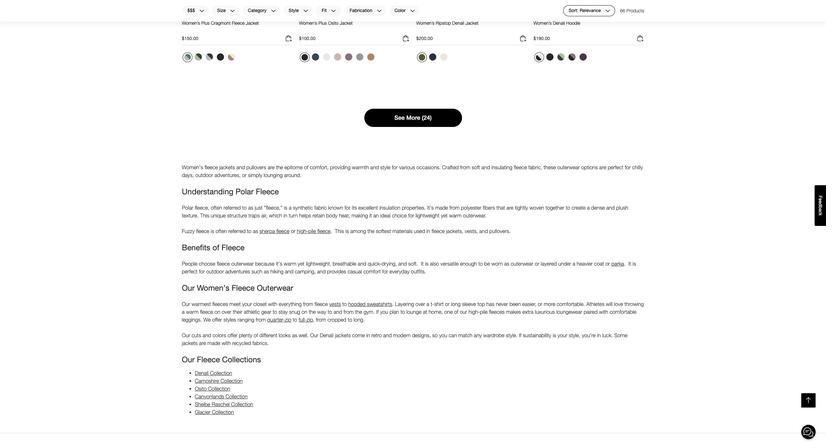 Task type: locate. For each thing, give the bounding box(es) containing it.
women's plus osito jacket image
[[299, 0, 410, 15]]

2 on from the left
[[302, 309, 307, 315]]

shelbe raschel collection link
[[195, 401, 253, 407]]

1 vertical spatial referred
[[228, 228, 246, 234]]

women's plus osito jacket
[[299, 20, 353, 26]]

Shady Blue radio
[[310, 52, 321, 62]]

1 vertical spatial often
[[216, 228, 227, 234]]

collection up campshire collection link
[[210, 370, 232, 376]]

osito inside women's plus osito jacket button
[[328, 20, 338, 26]]

for right style
[[392, 164, 398, 170]]

2 vertical spatial with
[[222, 340, 231, 346]]

0 vertical spatial with
[[268, 301, 277, 307]]

4 our from the top
[[182, 355, 195, 364]]

our down cuts
[[182, 355, 195, 364]]

or inside women's fleece jackets and pullovers are the epitome of comfort, providing warmth and style for various occasions. crafted from soft and insulating fleece fabric, these outerwear options are perfect for chilly days, outdoor adventures, or simply lounging around.
[[242, 172, 247, 178]]

0 horizontal spatial your
[[242, 301, 252, 307]]

category button
[[242, 5, 281, 16]]

warm inside the . layering over a t-shirt or long sleeve top has never been easier, or more comfortable. athletes will love throwing a warm fleece on over their athletic gear to stay snug on the way to and from the gym. if you plan to lounge at home, one of our high-pile fleeces makes extra luxurious loungewear paired with comfortable leggings. we offer styles ranging from
[[186, 309, 199, 315]]

White Dune/TNF Black radio
[[534, 52, 544, 62]]

because
[[255, 261, 274, 267]]

women's up the days,
[[182, 164, 203, 170]]

2 horizontal spatial denali
[[553, 20, 565, 26]]

Fawn Grey/TNF Black radio
[[567, 52, 577, 62]]

fleece for of
[[222, 243, 245, 252]]

$150.00 button
[[182, 35, 293, 45]]

of left our
[[454, 309, 458, 315]]

1 horizontal spatial on
[[302, 309, 307, 315]]

long.
[[354, 317, 365, 323]]

traps
[[248, 213, 260, 218]]

1 vertical spatial made
[[207, 340, 220, 346]]

2 jacket from the left
[[340, 20, 353, 26]]

sherpa fleece link
[[260, 228, 289, 234]]

0 vertical spatial if
[[376, 309, 379, 315]]

will
[[606, 301, 613, 307]]

$100.00 button
[[299, 35, 410, 45]]

1 horizontal spatial yet
[[441, 213, 448, 218]]

women's up warmest
[[197, 283, 229, 292]]

fleece right fuzzy at the bottom of the page
[[196, 228, 209, 234]]

also
[[430, 261, 439, 267]]

1 vertical spatial polar
[[182, 205, 193, 211]]

leggings.
[[182, 317, 202, 323]]

jackets down cuts
[[182, 340, 198, 346]]

1 horizontal spatial tnf black image
[[546, 53, 553, 61]]

0 vertical spatial your
[[242, 301, 252, 307]]

d
[[818, 203, 823, 206]]

0 horizontal spatial outerwear
[[231, 261, 254, 267]]

1 vertical spatial osito
[[195, 386, 207, 392]]

3 women's from the left
[[416, 20, 434, 26]]

perfect left chilly
[[608, 164, 623, 170]]

women's for women's plus cragmont fleece jacket
[[182, 20, 200, 26]]

for down choose
[[199, 269, 205, 274]]

polar up texture.
[[182, 205, 193, 211]]

are inside the our cuts and colors offer plenty of different looks as well. our denali jackets come in retro and modern designs, so you can match any wardrobe style. if sustainability is your style, you're in luck. some jackets are made with recycled fabrics.
[[199, 340, 206, 346]]

meet
[[229, 301, 241, 307]]

. down "body"
[[331, 228, 332, 234]]

quarter-zip link
[[267, 317, 291, 323]]

a right under
[[573, 261, 575, 267]]

our up warmest
[[182, 283, 195, 292]]

0 horizontal spatial perfect
[[182, 269, 198, 274]]

comfortable
[[610, 309, 636, 315]]

warm right it's
[[284, 261, 296, 267]]

plenty
[[239, 332, 252, 338]]

well.
[[299, 332, 309, 338]]

or
[[242, 172, 247, 178], [291, 228, 295, 234], [535, 261, 539, 267], [605, 261, 610, 267], [538, 301, 542, 307]]

from left the polyester at right
[[449, 205, 460, 211]]

warm up leggings.
[[186, 309, 199, 315]]

referred down structure
[[228, 228, 246, 234]]

1 vertical spatial .
[[624, 261, 626, 267]]

0 horizontal spatial made
[[207, 340, 220, 346]]

you right so
[[439, 332, 447, 338]]

tnf black radio left the shady blue icon
[[300, 52, 310, 62]]

0 vertical spatial offer
[[212, 317, 222, 323]]

size button
[[212, 5, 240, 16]]

1 vertical spatial yet
[[298, 261, 304, 267]]

Black Currant Purple radio
[[578, 52, 588, 62]]

plush
[[616, 205, 628, 211]]

1 horizontal spatial denali
[[452, 20, 464, 26]]

1 vertical spatial fleeces
[[489, 309, 505, 315]]

1 horizontal spatial if
[[519, 332, 521, 338]]

from inside women's fleece jackets and pullovers are the epitome of comfort, providing warmth and style for various occasions. crafted from soft and insulating fleece fabric, these outerwear options are perfect for chilly days, outdoor adventures, or simply lounging around.
[[460, 164, 470, 170]]

0 horizontal spatial fleeces
[[212, 301, 228, 307]]

warm up 'jackets,'
[[449, 213, 462, 218]]

is inside the our cuts and colors offer plenty of different looks as well. our denali jackets come in retro and modern designs, so you can match any wardrobe style. if sustainability is your style, you're in luck. some jackets are made with recycled fabrics.
[[553, 332, 556, 338]]

0 horizontal spatial jackets
[[182, 340, 198, 346]]

0 horizontal spatial you
[[380, 309, 388, 315]]

zip
[[285, 317, 291, 323], [307, 317, 313, 323]]

1 horizontal spatial pile
[[480, 309, 488, 315]]

jackets,
[[446, 228, 463, 234]]

women's inside women's denali hoodie 'button'
[[534, 20, 552, 26]]

White Dune radio
[[438, 52, 449, 62]]

sort: relevance button
[[563, 5, 615, 16]]

denali up campshire
[[195, 370, 209, 376]]

0 horizontal spatial .
[[331, 228, 332, 234]]

0 horizontal spatial offer
[[212, 317, 222, 323]]

tnf black image inside radio
[[301, 54, 308, 61]]

2 vertical spatial .
[[392, 301, 394, 307]]

jackets up adventures,
[[219, 164, 235, 170]]

denali inside 'denali collection campshire collection osito collection canyonlands collection shelbe raschel collection glacier collection'
[[195, 370, 209, 376]]

outdoor down choose
[[206, 269, 224, 274]]

2 plus from the left
[[319, 20, 327, 26]]

yet up camping,
[[298, 261, 304, 267]]

1 horizontal spatial offer
[[228, 332, 237, 338]]

1 women's from the left
[[182, 20, 200, 26]]

. layering over a t-shirt or long sleeve top has never been easier, or more comfortable. athletes will love throwing a warm fleece on over their athletic gear to stay snug on the way to and from the gym. if you plan to lounge at home, one of our high-pile fleeces makes extra luxurious loungewear paired with comfortable leggings. we offer styles ranging from
[[182, 301, 644, 323]]

sweatshirts
[[367, 301, 392, 307]]

back to top image
[[804, 396, 813, 405]]

$190.00 button
[[534, 35, 644, 45]]

crafted
[[442, 164, 459, 170]]

women's inside 'women's ripstop denali jacket' button
[[416, 20, 434, 26]]

women's fleece jackets and pullovers are the epitome of comfort, providing warmth and style for various occasions. crafted from soft and insulating fleece fabric, these outerwear options are perfect for chilly days, outdoor adventures, or simply lounging around.
[[182, 164, 643, 178]]

of up the fabrics.
[[254, 332, 258, 338]]

glacier collection link
[[195, 409, 234, 415]]

1 horizontal spatial high-
[[469, 309, 480, 315]]

shady blue image
[[312, 53, 319, 61]]

. inside .  it is perfect for outdoor adventures such as hiking and camping, and provides casual comfort for everyday outfits.
[[624, 261, 626, 267]]

as inside the our cuts and colors offer plenty of different looks as well. our denali jackets come in retro and modern designs, so you can match any wardrobe style. if sustainability is your style, you're in luck. some jackets are made with recycled fabrics.
[[292, 332, 297, 338]]

to left long.
[[348, 317, 352, 323]]

jacket for women's plus osito jacket
[[340, 20, 353, 26]]

of
[[304, 164, 308, 170], [213, 243, 219, 252], [454, 309, 458, 315], [254, 332, 258, 338]]

the
[[276, 164, 283, 170], [367, 228, 375, 234], [309, 309, 316, 315], [355, 309, 362, 315]]

1 vertical spatial your
[[558, 332, 567, 338]]

fleece up adventures,
[[205, 164, 218, 170]]

jackets come
[[335, 332, 365, 338]]

0 horizontal spatial plus
[[201, 20, 210, 26]]

outerwear up 'adventures'
[[231, 261, 254, 267]]

tnf black image inside option
[[546, 53, 553, 61]]

Forest Olive radio
[[417, 52, 427, 62]]

0 vertical spatial over
[[416, 301, 425, 307]]

you down sweatshirts
[[380, 309, 388, 315]]

yet
[[441, 213, 448, 218], [298, 261, 304, 267]]

as left well.
[[292, 332, 297, 338]]

2 women's from the left
[[299, 20, 317, 26]]

on up full-zip link
[[302, 309, 307, 315]]

1 vertical spatial warm
[[284, 261, 296, 267]]

1 horizontal spatial your
[[558, 332, 567, 338]]

jackets inside the our cuts and colors offer plenty of different looks as well. our denali jackets come in retro and modern designs, so you can match any wardrobe style. if sustainability is your style, you're in luck. some jackets are made with recycled fabrics.
[[182, 340, 198, 346]]

2 horizontal spatial jacket
[[465, 20, 478, 26]]

you inside the our cuts and colors offer plenty of different looks as well. our denali jackets come in retro and modern designs, so you can match any wardrobe style. if sustainability is your style, you're in luck. some jackets are made with recycled fabrics.
[[439, 332, 447, 338]]

0 vertical spatial yet
[[441, 213, 448, 218]]

1 horizontal spatial fleeces
[[489, 309, 505, 315]]

fleece up 'adventures'
[[222, 243, 245, 252]]

denali right "ripstop"
[[452, 20, 464, 26]]

and up everyday
[[398, 261, 407, 267]]

an
[[373, 213, 379, 218]]

our inside the our cuts and colors offer plenty of different looks as well. our denali jackets come in retro and modern designs, so you can match any wardrobe style. if sustainability is your style, you're in luck. some jackets are made with recycled fabrics.
[[182, 332, 190, 338]]

. for athletes
[[392, 301, 394, 307]]

the up the lounging
[[276, 164, 283, 170]]

cragmont
[[211, 20, 231, 26]]

2 e from the top
[[818, 201, 823, 203]]

Misty Sage/Pine Needle radio
[[556, 52, 566, 62]]

and right vests,
[[479, 228, 488, 234]]

retro
[[371, 332, 382, 338]]

your inside the our cuts and colors offer plenty of different looks as well. our denali jackets come in retro and modern designs, so you can match any wardrobe style. if sustainability is your style, you're in luck. some jackets are made with recycled fabrics.
[[558, 332, 567, 338]]

with down will
[[599, 309, 608, 315]]

women's inside women's plus osito jacket button
[[299, 20, 317, 26]]

quick-
[[368, 261, 382, 267]]

fawn grey/tnf black image
[[568, 53, 576, 61]]

pile inside the . layering over a t-shirt or long sleeve top has never been easier, or more comfortable. athletes will love throwing a warm fleece on over their athletic gear to stay snug on the way to and from the gym. if you plan to lounge at home, one of our high-pile fleeces makes extra luxurious loungewear paired with comfortable leggings. we offer styles ranging from
[[480, 309, 488, 315]]

jackets inside women's fleece jackets and pullovers are the epitome of comfort, providing warmth and style for various occasions. crafted from soft and insulating fleece fabric, these outerwear options are perfect for chilly days, outdoor adventures, or simply lounging around.
[[219, 164, 235, 170]]

0 vertical spatial you
[[380, 309, 388, 315]]

fleeces inside the . layering over a t-shirt or long sleeve top has never been easier, or more comfortable. athletes will love throwing a warm fleece on over their athletic gear to stay snug on the way to and from the gym. if you plan to lounge at home, one of our high-pile fleeces makes extra luxurious loungewear paired with comfortable leggings. we offer styles ranging from
[[489, 309, 505, 315]]

plus left cragmont
[[201, 20, 210, 26]]

dense
[[591, 205, 605, 211]]

ideal
[[380, 213, 391, 218]]

plus for osito
[[319, 20, 327, 26]]

if inside the . layering over a t-shirt or long sleeve top has never been easier, or more comfortable. athletes will love throwing a warm fleece on over their athletic gear to stay snug on the way to and from the gym. if you plan to lounge at home, one of our high-pile fleeces makes extra luxurious loungewear paired with comfortable leggings. we offer styles ranging from
[[376, 309, 379, 315]]

high- inside the . layering over a t-shirt or long sleeve top has never been easier, or more comfortable. athletes will love throwing a warm fleece on over their athletic gear to stay snug on the way to and from the gym. if you plan to lounge at home, one of our high-pile fleeces makes extra luxurious loungewear paired with comfortable leggings. we offer styles ranging from
[[469, 309, 480, 315]]

1 our from the top
[[182, 283, 195, 292]]

women's denali hoodie image
[[534, 0, 644, 15]]

tnf black image
[[217, 53, 224, 61]]

0 vertical spatial .
[[331, 228, 332, 234]]

among
[[350, 228, 366, 234]]

1 $choose color$ option group from the left
[[182, 52, 237, 65]]

66 products status
[[620, 5, 644, 16]]

yet inside polar fleece, often referred to as just "fleece," is a synthetic fabric known for its excellent insulation properties. it's made from polyester fibers that are tightly woven together to create a dense and plush texture. this unique structure traps air, which in turn helps retain body heat, making it an ideal choice for lightweight yet warm outerwear.
[[441, 213, 448, 218]]

4 $choose color$ option group from the left
[[534, 52, 589, 65]]

denali inside 'button'
[[553, 20, 565, 26]]

.
[[331, 228, 332, 234], [624, 261, 626, 267], [392, 301, 394, 307]]

and inside the . layering over a t-shirt or long sleeve top has never been easier, or more comfortable. athletes will love throwing a warm fleece on over their athletic gear to stay snug on the way to and from the gym. if you plan to lounge at home, one of our high-pile fleeces makes extra luxurious loungewear paired with comfortable leggings. we offer styles ranging from
[[334, 309, 342, 315]]

often down unique
[[216, 228, 227, 234]]

Gardenia White/Almond Butter radio
[[226, 52, 237, 62]]

in left "turn"
[[284, 213, 287, 218]]

makes
[[506, 309, 521, 315]]

and right soft
[[482, 164, 490, 170]]

understanding polar fleece
[[182, 187, 279, 196]]

jacket down women's ripstop denali jacket image
[[465, 20, 478, 26]]

fleece right sherpa
[[276, 228, 289, 234]]

and
[[236, 164, 245, 170], [370, 164, 379, 170], [482, 164, 490, 170], [606, 205, 615, 211], [479, 228, 488, 234], [358, 261, 366, 267], [398, 261, 407, 267], [285, 269, 293, 274], [317, 269, 326, 274], [334, 309, 342, 315], [203, 332, 211, 338], [383, 332, 392, 338]]

collection
[[210, 370, 232, 376], [221, 378, 243, 384], [208, 386, 230, 392], [226, 394, 248, 399], [231, 401, 253, 407], [212, 409, 234, 415]]

women's inside button
[[182, 20, 200, 26]]

retain
[[313, 213, 325, 218]]

outerwear.
[[463, 213, 487, 218]]

outerwear inside women's fleece jackets and pullovers are the epitome of comfort, providing warmth and style for various occasions. crafted from soft and insulating fleece fabric, these outerwear options are perfect for chilly days, outdoor adventures, or simply lounging around.
[[557, 164, 580, 170]]

casual
[[348, 269, 362, 274]]

1 vertical spatial with
[[599, 309, 608, 315]]

the inside women's fleece jackets and pullovers are the epitome of comfort, providing warmth and style for various occasions. crafted from soft and insulating fleece fabric, these outerwear options are perfect for chilly days, outdoor adventures, or simply lounging around.
[[276, 164, 283, 170]]

warm
[[449, 213, 462, 218], [284, 261, 296, 267], [186, 309, 199, 315]]

TNF Black radio
[[215, 52, 225, 62], [300, 52, 310, 62]]

our for our fleece collections
[[182, 355, 195, 364]]

0 horizontal spatial tnf black image
[[301, 54, 308, 61]]

hooded sweatshirts link
[[348, 301, 392, 307]]

1 vertical spatial women's
[[197, 283, 229, 292]]

our women's fleece outerwear
[[182, 283, 293, 292]]

1 plus from the left
[[201, 20, 210, 26]]

1 vertical spatial outdoor
[[206, 269, 224, 274]]

in
[[284, 213, 287, 218], [426, 228, 430, 234], [366, 332, 370, 338], [597, 332, 601, 338]]

see more (24) button
[[364, 109, 462, 127]]

pink moss image
[[334, 53, 341, 61]]

over up "at"
[[416, 301, 425, 307]]

0 vertical spatial often
[[211, 205, 222, 211]]

1 horizontal spatial jacket
[[340, 20, 353, 26]]

0 vertical spatial pile
[[308, 228, 316, 234]]

synthetic
[[293, 205, 313, 211]]

2 horizontal spatial outerwear
[[557, 164, 580, 170]]

hoodie
[[566, 20, 580, 26]]

0 vertical spatial warm
[[449, 213, 462, 218]]

fleeces left meet
[[212, 301, 228, 307]]

fabrication button
[[344, 5, 386, 16]]

0 horizontal spatial with
[[222, 340, 231, 346]]

you
[[380, 309, 388, 315], [439, 332, 447, 338]]

never
[[496, 301, 508, 307]]

this
[[200, 213, 209, 218]]

our for our cuts and colors offer plenty of different looks as well. our denali jackets come in retro and modern designs, so you can match any wardrobe style. if sustainability is your style, you're in luck. some jackets are made with recycled fabrics.
[[182, 332, 190, 338]]

style,
[[569, 332, 580, 338]]

0 vertical spatial perfect
[[608, 164, 623, 170]]

2 horizontal spatial .
[[624, 261, 626, 267]]

0 horizontal spatial jacket
[[246, 20, 259, 26]]

a inside the . layering over a t-shirt or long sleeve top has never been easier, or more comfortable. athletes will love throwing a warm fleece on over their athletic gear to stay snug on the way to and from the gym. if you plan to lounge at home, one of our high-pile fleeces makes extra luxurious loungewear paired with comfortable leggings. we offer styles ranging from
[[182, 309, 185, 315]]

vests link
[[329, 301, 341, 307]]

the up long.
[[355, 309, 362, 315]]

if
[[376, 309, 379, 315], [519, 332, 521, 338]]

f e e d b a c k button
[[815, 185, 826, 226]]

pine needle/misty sage image
[[195, 53, 202, 61]]

0 horizontal spatial high-
[[297, 228, 308, 234]]

fleece down 'adventures'
[[232, 283, 255, 292]]

0 vertical spatial referred
[[224, 205, 241, 211]]

0 horizontal spatial if
[[376, 309, 379, 315]]

0 vertical spatial outdoor
[[195, 172, 213, 178]]

Pink Moss radio
[[332, 52, 343, 62]]

sort:
[[569, 8, 579, 13]]

denali inside button
[[452, 20, 464, 26]]

made inside the our cuts and colors offer plenty of different looks as well. our denali jackets come in retro and modern designs, so you can match any wardrobe style. if sustainability is your style, you're in luck. some jackets are made with recycled fabrics.
[[207, 340, 220, 346]]

0 horizontal spatial over
[[222, 309, 231, 315]]

. inside the . layering over a t-shirt or long sleeve top has never been easier, or more comfortable. athletes will love throwing a warm fleece on over their athletic gear to stay snug on the way to and from the gym. if you plan to lounge at home, one of our high-pile fleeces makes extra luxurious loungewear paired with comfortable leggings. we offer styles ranging from
[[392, 301, 394, 307]]

style
[[289, 8, 299, 13]]

sort: relevance
[[569, 8, 601, 13]]

color
[[395, 8, 406, 13]]

pile down the 'top has'
[[480, 309, 488, 315]]

of inside women's fleece jackets and pullovers are the epitome of comfort, providing warmth and style for various occasions. crafted from soft and insulating fleece fabric, these outerwear options are perfect for chilly days, outdoor adventures, or simply lounging around.
[[304, 164, 308, 170]]

1 horizontal spatial perfect
[[608, 164, 623, 170]]

$choose color$ option group for $200.00
[[416, 52, 450, 65]]

Coal Brown/Dusty Periwinkle radio
[[204, 52, 214, 62]]

1 vertical spatial perfect
[[182, 269, 198, 274]]

vests
[[329, 301, 341, 307]]

are up the lounging
[[268, 164, 275, 170]]

e up b
[[818, 201, 823, 203]]

Fawn Grey radio
[[343, 52, 354, 62]]

1 vertical spatial if
[[519, 332, 521, 338]]

women's up $100.00
[[299, 20, 317, 26]]

1 horizontal spatial warm
[[284, 261, 296, 267]]

understanding
[[182, 187, 233, 196]]

outdoor
[[195, 172, 213, 178], [206, 269, 224, 274]]

fabrics.
[[252, 340, 269, 346]]

made down colors
[[207, 340, 220, 346]]

1 vertical spatial you
[[439, 332, 447, 338]]

0 horizontal spatial zip
[[285, 317, 291, 323]]

tnf black image
[[546, 53, 553, 61], [301, 54, 308, 61]]

2 our from the top
[[182, 301, 190, 307]]

e up d
[[818, 198, 823, 201]]

is inside .  it is perfect for outdoor adventures such as hiking and camping, and provides casual comfort for everyday outfits.
[[633, 261, 636, 267]]

fleece right choose
[[217, 261, 230, 267]]

0 vertical spatial fleeces
[[212, 301, 228, 307]]

0 vertical spatial women's
[[182, 164, 203, 170]]

our left cuts
[[182, 332, 190, 338]]

Meld Grey radio
[[354, 52, 365, 62]]

women's
[[182, 20, 200, 26], [299, 20, 317, 26], [416, 20, 434, 26], [534, 20, 552, 26]]

1 horizontal spatial outerwear
[[511, 261, 533, 267]]

shelbe
[[195, 401, 210, 407]]

for left chilly
[[625, 164, 631, 170]]

made inside polar fleece, often referred to as just "fleece," is a synthetic fabric known for its excellent insulation properties. it's made from polyester fibers that are tightly woven together to create a dense and plush texture. this unique structure traps air, which in turn helps retain body heat, making it an ideal choice for lightweight yet warm outerwear.
[[435, 205, 448, 211]]

of inside the our cuts and colors offer plenty of different looks as well. our denali jackets come in retro and modern designs, so you can match any wardrobe style. if sustainability is your style, you're in luck. some jackets are made with recycled fabrics.
[[254, 332, 258, 338]]

1 horizontal spatial osito
[[328, 20, 338, 26]]

see
[[394, 114, 405, 121]]

offer up recycled
[[228, 332, 237, 338]]

gardenia white image
[[323, 53, 330, 61]]

women's plus cragmont fleece jacket
[[182, 20, 259, 26]]

summit navy image
[[429, 53, 436, 61]]

1 horizontal spatial you
[[439, 332, 447, 338]]

2 horizontal spatial warm
[[449, 213, 462, 218]]

osito inside 'denali collection campshire collection osito collection canyonlands collection shelbe raschel collection glacier collection'
[[195, 386, 207, 392]]

women's plus cragmont fleece jacket image
[[182, 0, 293, 15]]

denali left hoodie in the top right of the page
[[553, 20, 565, 26]]

plus inside women's plus osito jacket button
[[319, 20, 327, 26]]

$150.00
[[182, 36, 198, 41]]

collection down shelbe raschel collection link
[[212, 409, 234, 415]]

our for our women's fleece outerwear
[[182, 283, 195, 292]]

0 horizontal spatial on
[[215, 309, 220, 315]]

with up gear
[[268, 301, 277, 307]]

polar down the simply
[[236, 187, 254, 196]]

0 horizontal spatial osito
[[195, 386, 207, 392]]

offer inside the . layering over a t-shirt or long sleeve top has never been easier, or more comfortable. athletes will love throwing a warm fleece on over their athletic gear to stay snug on the way to and from the gym. if you plan to lounge at home, one of our high-pile fleeces makes extra luxurious loungewear paired with comfortable leggings. we offer styles ranging from
[[212, 317, 222, 323]]

outdoor inside women's fleece jackets and pullovers are the epitome of comfort, providing warmth and style for various occasions. crafted from soft and insulating fleece fabric, these outerwear options are perfect for chilly days, outdoor adventures, or simply lounging around.
[[195, 172, 213, 178]]

known
[[328, 205, 343, 211]]

2 $choose color$ option group from the left
[[299, 52, 377, 65]]

jacket down women's plus osito jacket 'image'
[[340, 20, 353, 26]]

0 horizontal spatial polar
[[182, 205, 193, 211]]

on left their
[[215, 309, 220, 315]]

1 horizontal spatial polar
[[236, 187, 254, 196]]

$choose color$ option group for $190.00
[[534, 52, 589, 65]]

1 vertical spatial offer
[[228, 332, 237, 338]]

b
[[818, 206, 823, 208]]

1 vertical spatial high-
[[469, 309, 480, 315]]

1 horizontal spatial zip
[[307, 317, 313, 323]]

as down the because
[[264, 269, 269, 274]]

$choose color$ option group
[[182, 52, 237, 65], [299, 52, 377, 65], [416, 52, 450, 65], [534, 52, 589, 65]]

women's up $200.00
[[416, 20, 434, 26]]

high- down sleeve
[[469, 309, 480, 315]]

3 $choose color$ option group from the left
[[416, 52, 450, 65]]

yet right lightweight
[[441, 213, 448, 218]]

polar inside polar fleece, often referred to as just "fleece," is a synthetic fabric known for its excellent insulation properties. it's made from polyester fibers that are tightly woven together to create a dense and plush texture. this unique structure traps air, which in turn helps retain body heat, making it an ideal choice for lightweight yet warm outerwear.
[[182, 205, 193, 211]]

warm inside polar fleece, often referred to as just "fleece," is a synthetic fabric known for its excellent insulation properties. it's made from polyester fibers that are tightly woven together to create a dense and plush texture. this unique structure traps air, which in turn helps retain body heat, making it an ideal choice for lightweight yet warm outerwear.
[[449, 213, 462, 218]]

1 on from the left
[[215, 309, 220, 315]]

3 jacket from the left
[[465, 20, 478, 26]]

1 vertical spatial pile
[[480, 309, 488, 315]]

our
[[460, 309, 467, 315]]

1 horizontal spatial over
[[416, 301, 425, 307]]

fit button
[[315, 5, 341, 16]]

collection down campshire collection link
[[208, 386, 230, 392]]

plus inside the women's plus cragmont fleece jacket button
[[201, 20, 210, 26]]

0 vertical spatial jackets
[[219, 164, 235, 170]]

to left be on the bottom of page
[[478, 261, 483, 267]]

1 vertical spatial jackets
[[182, 340, 198, 346]]

osito down "fit" dropdown button
[[328, 20, 338, 26]]

66
[[620, 8, 625, 13]]

0 vertical spatial osito
[[328, 20, 338, 26]]

1 horizontal spatial jackets
[[219, 164, 235, 170]]

1 horizontal spatial made
[[435, 205, 448, 211]]

main content
[[0, 0, 826, 433]]

tnf black image for tnf black option
[[546, 53, 553, 61]]

outdoor right the days,
[[195, 172, 213, 178]]

on
[[215, 309, 220, 315], [302, 309, 307, 315]]

provides
[[327, 269, 346, 274]]

parka
[[611, 261, 624, 267]]

tnf black image left the shady blue icon
[[301, 54, 308, 61]]

0 vertical spatial made
[[435, 205, 448, 211]]

over
[[416, 301, 425, 307], [222, 309, 231, 315]]

1 horizontal spatial .
[[392, 301, 394, 307]]

. right coat at bottom right
[[624, 261, 626, 267]]

or up luxurious
[[538, 301, 542, 307]]

with
[[268, 301, 277, 307], [599, 309, 608, 315], [222, 340, 231, 346]]

4 women's from the left
[[534, 20, 552, 26]]

referred inside polar fleece, often referred to as just "fleece," is a synthetic fabric known for its excellent insulation properties. it's made from polyester fibers that are tightly woven together to create a dense and plush texture. this unique structure traps air, which in turn helps retain body heat, making it an ideal choice for lightweight yet warm outerwear.
[[224, 205, 241, 211]]

2 horizontal spatial with
[[599, 309, 608, 315]]

2 vertical spatial warm
[[186, 309, 199, 315]]

outerwear right "these"
[[557, 164, 580, 170]]

or right coat at bottom right
[[605, 261, 610, 267]]

1 horizontal spatial plus
[[319, 20, 327, 26]]

together
[[546, 205, 564, 211]]

fleece for women's
[[232, 283, 255, 292]]

0 horizontal spatial pile
[[308, 228, 316, 234]]

are right that
[[506, 205, 513, 211]]

1 horizontal spatial with
[[268, 301, 277, 307]]

to left create
[[566, 205, 570, 211]]

Gardenia White radio
[[321, 52, 332, 62]]

are down cuts
[[199, 340, 206, 346]]

3 our from the top
[[182, 332, 190, 338]]

with inside the . layering over a t-shirt or long sleeve top has never been easier, or more comfortable. athletes will love throwing a warm fleece on over their athletic gear to stay snug on the way to and from the gym. if you plan to lounge at home, one of our high-pile fleeces makes extra luxurious loungewear paired with comfortable leggings. we offer styles ranging from
[[599, 309, 608, 315]]

fleece down the lounging
[[256, 187, 279, 196]]

0 horizontal spatial denali
[[195, 370, 209, 376]]



Task type: describe. For each thing, give the bounding box(es) containing it.
from down the 'hooded'
[[344, 309, 354, 315]]

wardrobe
[[483, 332, 505, 338]]

to up structure
[[242, 205, 247, 211]]

used
[[414, 228, 425, 234]]

TNF Black radio
[[545, 52, 555, 62]]

outdoor inside .  it is perfect for outdoor adventures such as hiking and camping, and provides casual comfort for everyday outfits.
[[206, 269, 224, 274]]

athletic
[[244, 309, 260, 315]]

in left luck.
[[597, 332, 601, 338]]

fabric,
[[528, 164, 542, 170]]

warmest
[[192, 301, 211, 307]]

designs,
[[412, 332, 431, 338]]

from down gear
[[256, 317, 266, 323]]

sherpa
[[260, 228, 275, 234]]

of inside the . layering over a t-shirt or long sleeve top has never been easier, or more comfortable. athletes will love throwing a warm fleece on over their athletic gear to stay snug on the way to and from the gym. if you plan to lounge at home, one of our high-pile fleeces makes extra luxurious loungewear paired with comfortable leggings. we offer styles ranging from
[[454, 309, 458, 315]]

fleece inside button
[[232, 20, 245, 26]]

often inside polar fleece, often referred to as just "fleece," is a synthetic fabric known for its excellent insulation properties. it's made from polyester fibers that are tightly woven together to create a dense and plush texture. this unique structure traps air, which in turn helps retain body heat, making it an ideal choice for lightweight yet warm outerwear.
[[211, 205, 222, 211]]

insulating
[[491, 164, 512, 170]]

2 zip from the left
[[307, 317, 313, 323]]

dark sage/misty sage image
[[184, 54, 191, 61]]

looks
[[279, 332, 291, 338]]

are right options
[[599, 164, 606, 170]]

0 vertical spatial high-
[[297, 228, 308, 234]]

Dark Sage/Misty Sage radio
[[183, 52, 192, 62]]

parka link
[[611, 261, 624, 267]]

to down layering
[[401, 309, 405, 315]]

fleece inside the . layering over a t-shirt or long sleeve top has never been easier, or more comfortable. athletes will love throwing a warm fleece on over their athletic gear to stay snug on the way to and from the gym. if you plan to lounge at home, one of our high-pile fleeces makes extra luxurious loungewear paired with comfortable leggings. we offer styles ranging from
[[200, 309, 213, 315]]

our for our warmest fleeces meet your closet with everything from fleece vests to hooded sweatshirts
[[182, 301, 190, 307]]

options
[[581, 164, 598, 170]]

style
[[380, 164, 390, 170]]

collection up the canyonlands collection link at the left bottom of page
[[221, 378, 243, 384]]

1 zip from the left
[[285, 317, 291, 323]]

for down "drying,"
[[382, 269, 388, 274]]

as inside .  it is perfect for outdoor adventures such as hiking and camping, and provides casual comfort for everyday outfits.
[[264, 269, 269, 274]]

in left retro
[[366, 332, 370, 338]]

helps
[[299, 213, 311, 218]]

women's plus cragmont fleece jacket button
[[182, 20, 259, 32]]

relevance
[[580, 8, 601, 13]]

full-zip link
[[299, 317, 313, 323]]

you're
[[582, 332, 596, 338]]

fawn grey image
[[345, 53, 352, 61]]

fleece left 'jackets,'
[[432, 228, 445, 234]]

warmth
[[352, 164, 369, 170]]

is inside polar fleece, often referred to as just "fleece," is a synthetic fabric known for its excellent insulation properties. it's made from polyester fibers that are tightly woven together to create a dense and plush texture. this unique structure traps air, which in turn helps retain body heat, making it an ideal choice for lightweight yet warm outerwear.
[[284, 205, 287, 211]]

hooded
[[348, 301, 366, 307]]

outfits.
[[411, 269, 426, 274]]

are inside polar fleece, often referred to as just "fleece," is a synthetic fabric known for its excellent insulation properties. it's made from polyester fibers that are tightly woven together to create a dense and plush texture. this unique structure traps air, which in turn helps retain body heat, making it an ideal choice for lightweight yet warm outerwear.
[[506, 205, 513, 211]]

for down properties.
[[408, 213, 414, 218]]

jacket for women's ripstop denali jacket
[[465, 20, 478, 26]]

shirt or long
[[434, 301, 461, 307]]

fleece down the retain
[[317, 228, 331, 234]]

Pine Needle/Misty Sage radio
[[193, 52, 203, 62]]

choice
[[392, 213, 407, 218]]

one
[[444, 309, 453, 315]]

and down lightweight,
[[317, 269, 326, 274]]

as left sherpa
[[253, 228, 258, 234]]

style button
[[283, 5, 313, 16]]

that
[[496, 205, 505, 211]]

women's denali hoodie
[[534, 20, 580, 26]]

simply
[[248, 172, 262, 178]]

to left full-
[[293, 317, 297, 323]]

is left also
[[425, 261, 429, 267]]

forest olive image
[[419, 54, 425, 61]]

as right worn
[[504, 261, 509, 267]]

offer inside the our cuts and colors offer plenty of different looks as well. our denali jackets come in retro and modern designs, so you can match any wardrobe style. if sustainability is your style, you're in luck. some jackets are made with recycled fabrics.
[[228, 332, 237, 338]]

heat,
[[339, 213, 350, 218]]

a left dense
[[587, 205, 590, 211]]

osito collection link
[[195, 386, 230, 392]]

it
[[369, 213, 372, 218]]

to right way
[[328, 309, 332, 315]]

0 horizontal spatial yet
[[298, 261, 304, 267]]

to up quarter-
[[273, 309, 277, 315]]

adventures,
[[214, 172, 241, 178]]

a up "turn"
[[289, 205, 292, 211]]

canyonlands collection link
[[195, 394, 248, 399]]

soft
[[472, 164, 480, 170]]

color button
[[389, 5, 420, 16]]

gym.
[[364, 309, 375, 315]]

and up adventures,
[[236, 164, 245, 170]]

people
[[182, 261, 197, 267]]

woven
[[529, 205, 544, 211]]

women's ripstop denali jacket image
[[416, 0, 527, 15]]

category
[[248, 8, 267, 13]]

main content containing understanding polar fleece
[[0, 0, 826, 433]]

fleece up way
[[315, 301, 328, 307]]

women's for women's plus osito jacket
[[299, 20, 317, 26]]

women's for women's ripstop denali jacket
[[416, 20, 434, 26]]

and right the hiking
[[285, 269, 293, 274]]

black currant purple image
[[579, 53, 587, 61]]

be
[[484, 261, 490, 267]]

love
[[614, 301, 623, 307]]

throwing
[[625, 301, 644, 307]]

and up casual
[[358, 261, 366, 267]]

providing
[[330, 164, 351, 170]]

misty sage/pine needle image
[[557, 53, 564, 61]]

styles
[[223, 317, 236, 323]]

or inside the . layering over a t-shirt or long sleeve top has never been easier, or more comfortable. athletes will love throwing a warm fleece on over their athletic gear to stay snug on the way to and from the gym. if you plan to lounge at home, one of our high-pile fleeces makes extra luxurious loungewear paired with comfortable leggings. we offer styles ranging from
[[538, 301, 542, 307]]

coat
[[594, 261, 604, 267]]

from right ,
[[316, 317, 326, 323]]

modern
[[393, 332, 411, 338]]

Almond Butter radio
[[366, 52, 376, 62]]

to down traps
[[247, 228, 251, 234]]

benefits of fleece
[[182, 243, 245, 252]]

fibers
[[483, 205, 495, 211]]

products
[[627, 8, 644, 13]]

66 products
[[620, 8, 644, 13]]

1 horizontal spatial tnf black radio
[[300, 52, 310, 62]]

with inside the our cuts and colors offer plenty of different looks as well. our denali jackets come in retro and modern designs, so you can match any wardrobe style. if sustainability is your style, you're in luck. some jackets are made with recycled fabrics.
[[222, 340, 231, 346]]

for left its
[[345, 205, 350, 211]]

sustainability
[[523, 332, 551, 338]]

body
[[326, 213, 338, 218]]

home,
[[429, 309, 443, 315]]

collection right raschel
[[231, 401, 253, 407]]

ranging
[[238, 317, 254, 323]]

you inside the . layering over a t-shirt or long sleeve top has never been easier, or more comfortable. athletes will love throwing a warm fleece on over their athletic gear to stay snug on the way to and from the gym. if you plan to lounge at home, one of our high-pile fleeces makes extra luxurious loungewear paired with comfortable leggings. we offer styles ranging from
[[380, 309, 388, 315]]

comfort
[[363, 269, 381, 274]]

c
[[818, 211, 823, 213]]

0 horizontal spatial tnf black radio
[[215, 52, 225, 62]]

closet
[[253, 301, 267, 307]]

if inside the our cuts and colors offer plenty of different looks as well. our denali jackets come in retro and modern designs, so you can match any wardrobe style. if sustainability is your style, you're in luck. some jackets are made with recycled fabrics.
[[519, 332, 521, 338]]

to right vests link
[[342, 301, 347, 307]]

soft.
[[408, 261, 418, 267]]

perfect inside .  it is perfect for outdoor adventures such as hiking and camping, and provides casual comfort for everyday outfits.
[[182, 269, 198, 274]]

$choose color$ option group for $150.00
[[182, 52, 237, 65]]

white dune/tnf black image
[[536, 54, 542, 61]]

perfect inside women's fleece jackets and pullovers are the epitome of comfort, providing warmth and style for various occasions. crafted from soft and insulating fleece fabric, these outerwear options are perfect for chilly days, outdoor adventures, or simply lounging around.
[[608, 164, 623, 170]]

. for casual
[[624, 261, 626, 267]]

$$$ button
[[182, 5, 209, 16]]

can
[[449, 332, 457, 338]]

,
[[313, 317, 314, 323]]

is up benefits of fleece
[[211, 228, 214, 234]]

gardenia white/almond butter image
[[228, 53, 235, 61]]

fleece up 'denali collection' link
[[197, 355, 220, 364]]

meld grey image
[[356, 53, 363, 61]]

a inside button
[[818, 208, 823, 211]]

cropped
[[327, 317, 346, 323]]

recycled
[[232, 340, 251, 346]]

f
[[818, 196, 823, 198]]

the up ,
[[309, 309, 316, 315]]

loungewear
[[556, 309, 582, 315]]

plus for cragmont
[[201, 20, 210, 26]]

from up full-zip link
[[303, 301, 313, 307]]

occasions.
[[417, 164, 441, 170]]

almond butter image
[[367, 53, 374, 61]]

days,
[[182, 172, 194, 178]]

tnf black image for the rightmost tnf black radio
[[301, 54, 308, 61]]

women's for women's denali hoodie
[[534, 20, 552, 26]]

layered
[[541, 261, 557, 267]]

such
[[252, 269, 262, 274]]

pullovers
[[246, 164, 266, 170]]

vests,
[[465, 228, 478, 234]]

Summit Navy radio
[[427, 52, 438, 62]]

$100.00
[[299, 36, 316, 41]]

as inside polar fleece, often referred to as just "fleece," is a synthetic fabric known for its excellent insulation properties. it's made from polyester fibers that are tightly woven together to create a dense and plush texture. this unique structure traps air, which in turn helps retain body heat, making it an ideal choice for lightweight yet warm outerwear.
[[248, 205, 253, 211]]

in inside polar fleece, often referred to as just "fleece," is a synthetic fabric known for its excellent insulation properties. it's made from polyester fibers that are tightly woven together to create a dense and plush texture. this unique structure traps air, which in turn helps retain body heat, making it an ideal choice for lightweight yet warm outerwear.
[[284, 213, 287, 218]]

0 vertical spatial polar
[[236, 187, 254, 196]]

lightweight
[[416, 213, 440, 218]]

1 e from the top
[[818, 198, 823, 201]]

their
[[233, 309, 242, 315]]

full-
[[299, 317, 307, 323]]

our cuts and colors offer plenty of different looks as well. our denali jackets come in retro and modern designs, so you can match any wardrobe style. if sustainability is your style, you're in luck. some jackets are made with recycled fabrics.
[[182, 332, 628, 346]]

drying,
[[382, 261, 397, 267]]

layering
[[395, 301, 414, 307]]

and inside polar fleece, often referred to as just "fleece," is a synthetic fabric known for its excellent insulation properties. it's made from polyester fibers that are tightly woven together to create a dense and plush texture. this unique structure traps air, which in turn helps retain body heat, making it an ideal choice for lightweight yet warm outerwear.
[[606, 205, 615, 211]]

from inside polar fleece, often referred to as just "fleece," is a synthetic fabric known for its excellent insulation properties. it's made from polyester fibers that are tightly woven together to create a dense and plush texture. this unique structure traps air, which in turn helps retain body heat, making it an ideal choice for lightweight yet warm outerwear.
[[449, 205, 460, 211]]

women's plus osito jacket button
[[299, 20, 353, 32]]

collection up shelbe raschel collection link
[[226, 394, 248, 399]]

1 vertical spatial over
[[222, 309, 231, 315]]

coal brown/dusty periwinkle image
[[206, 53, 213, 61]]

women's ripstop denali jacket
[[416, 20, 478, 26]]

women's inside women's fleece jackets and pullovers are the epitome of comfort, providing warmth and style for various occasions. crafted from soft and insulating fleece fabric, these outerwear options are perfect for chilly days, outdoor adventures, or simply lounging around.
[[182, 164, 203, 170]]

$choose color$ option group for $100.00
[[299, 52, 377, 65]]

of up choose
[[213, 243, 219, 252]]

and left style
[[370, 164, 379, 170]]

fleece left fabric,
[[514, 164, 527, 170]]

1 jacket from the left
[[246, 20, 259, 26]]

around.
[[284, 172, 301, 178]]

in right used
[[426, 228, 430, 234]]

size
[[217, 8, 226, 13]]

the left softest
[[367, 228, 375, 234]]

$200.00 button
[[416, 35, 527, 45]]

and right retro
[[383, 332, 392, 338]]

or left the layered
[[535, 261, 539, 267]]

is left among
[[345, 228, 349, 234]]

white dune image
[[440, 53, 447, 61]]

or down "turn"
[[291, 228, 295, 234]]

our denali
[[310, 332, 334, 338]]

sleeve
[[462, 301, 476, 307]]

and right cuts
[[203, 332, 211, 338]]

fleece for polar
[[256, 187, 279, 196]]



Task type: vqa. For each thing, say whether or not it's contained in the screenshot.
'All.'
no



